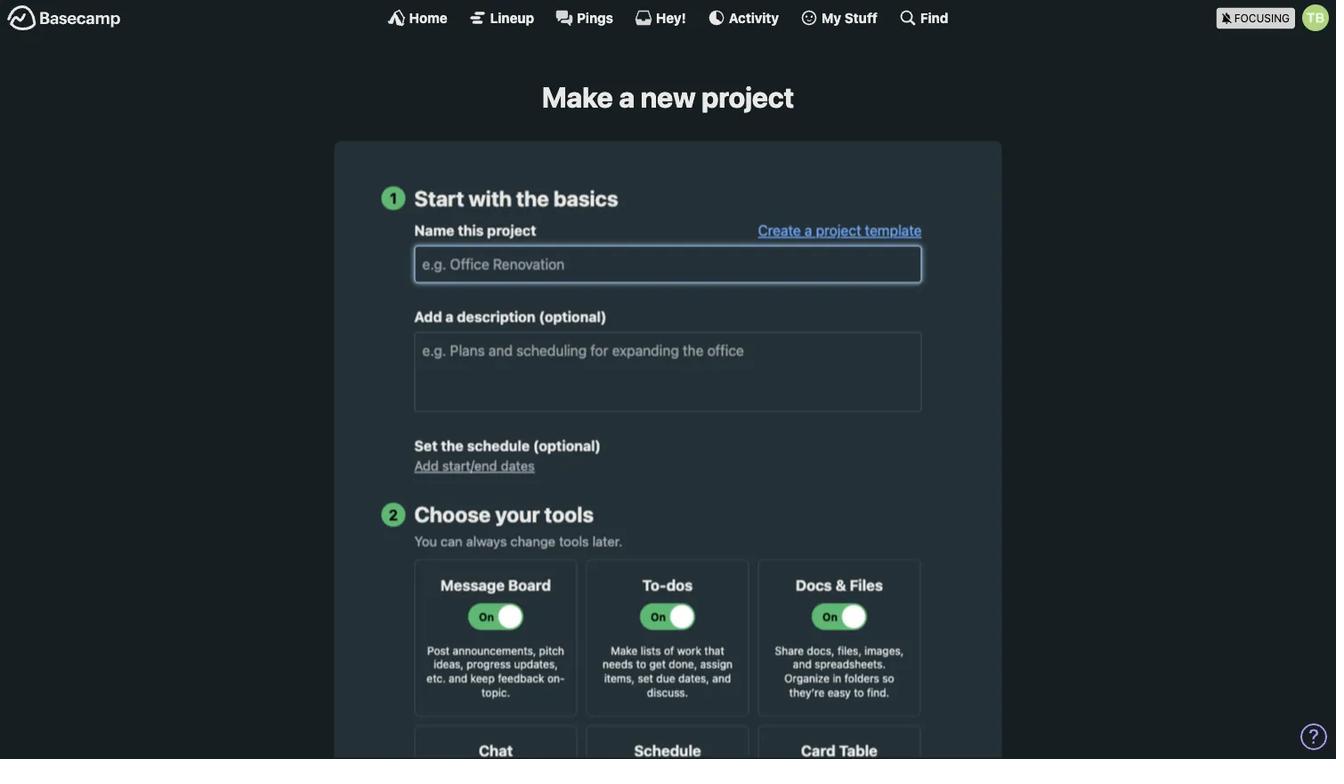 Task type: vqa. For each thing, say whether or not it's contained in the screenshot.
required
no



Task type: locate. For each thing, give the bounding box(es) containing it.
add
[[414, 309, 442, 326], [414, 458, 439, 474]]

project down start with the basics
[[487, 222, 536, 239]]

add left description on the top left of page
[[414, 309, 442, 326]]

updates,
[[514, 658, 558, 671]]

home
[[409, 10, 447, 25]]

a right create
[[805, 222, 812, 239]]

the right set
[[441, 438, 464, 455]]

and inside make lists of work that needs to get done, assign items, set due dates, and discuss.
[[712, 672, 731, 685]]

1 horizontal spatial the
[[516, 186, 549, 210]]

1 horizontal spatial a
[[619, 80, 635, 114]]

and up organize
[[793, 658, 812, 671]]

to inside make lists of work that needs to get done, assign items, set due dates, and discuss.
[[636, 658, 646, 671]]

name this project
[[414, 222, 536, 239]]

and down ideas,
[[449, 672, 467, 685]]

make
[[542, 80, 613, 114], [611, 644, 638, 657]]

project down 'activity' link
[[701, 80, 794, 114]]

pitch
[[539, 644, 564, 657]]

(optional) up 'dates'
[[533, 438, 601, 455]]

0 vertical spatial a
[[619, 80, 635, 114]]

tools
[[544, 502, 594, 527], [559, 533, 589, 549]]

docs,
[[807, 644, 835, 657]]

to
[[636, 658, 646, 671], [854, 686, 864, 699]]

post announcements, pitch ideas, progress updates, etc. and keep feedback on- topic.
[[427, 644, 565, 699]]

make up needs
[[611, 644, 638, 657]]

to-dos
[[642, 577, 693, 594]]

activity link
[[708, 9, 779, 27]]

dates,
[[678, 672, 709, 685]]

home link
[[388, 9, 447, 27]]

0 horizontal spatial project
[[487, 222, 536, 239]]

the inside set the schedule (optional) add start/end dates
[[441, 438, 464, 455]]

a
[[619, 80, 635, 114], [805, 222, 812, 239], [446, 309, 454, 326]]

project left template
[[816, 222, 861, 239]]

project
[[701, 80, 794, 114], [487, 222, 536, 239], [816, 222, 861, 239]]

later.
[[592, 533, 623, 549]]

2 horizontal spatial project
[[816, 222, 861, 239]]

you
[[414, 533, 437, 549]]

lists
[[641, 644, 661, 657]]

1 vertical spatial the
[[441, 438, 464, 455]]

project for create a project template
[[816, 222, 861, 239]]

keep
[[470, 672, 495, 685]]

0 horizontal spatial a
[[446, 309, 454, 326]]

2 horizontal spatial a
[[805, 222, 812, 239]]

my stuff
[[822, 10, 878, 25]]

files
[[850, 577, 883, 594]]

&
[[836, 577, 846, 594]]

0 vertical spatial (optional)
[[539, 309, 607, 326]]

share docs, files, images, and spreadsheets. organize in folders so they're easy to find.
[[775, 644, 904, 699]]

assign
[[700, 658, 733, 671]]

to up set
[[636, 658, 646, 671]]

1 vertical spatial make
[[611, 644, 638, 657]]

1 horizontal spatial and
[[712, 672, 731, 685]]

work
[[677, 644, 701, 657]]

basics
[[554, 186, 618, 210]]

and down assign
[[712, 672, 731, 685]]

they're
[[789, 686, 825, 699]]

2 horizontal spatial and
[[793, 658, 812, 671]]

0 horizontal spatial to
[[636, 658, 646, 671]]

find button
[[899, 9, 948, 27]]

tools left later.
[[559, 533, 589, 549]]

1 vertical spatial (optional)
[[533, 438, 601, 455]]

stuff
[[845, 10, 878, 25]]

switch accounts image
[[7, 4, 121, 32]]

2 add from the top
[[414, 458, 439, 474]]

make for make lists of work that needs to get done, assign items, set due dates, and discuss.
[[611, 644, 638, 657]]

choose
[[414, 502, 491, 527]]

a left new
[[619, 80, 635, 114]]

(optional) for add a description (optional)
[[539, 309, 607, 326]]

a left description on the top left of page
[[446, 309, 454, 326]]

1 vertical spatial a
[[805, 222, 812, 239]]

2 vertical spatial a
[[446, 309, 454, 326]]

start
[[414, 186, 464, 210]]

name
[[414, 222, 454, 239]]

to inside share docs, files, images, and spreadsheets. organize in folders so they're easy to find.
[[854, 686, 864, 699]]

folders
[[845, 672, 879, 685]]

images,
[[865, 644, 904, 657]]

with
[[469, 186, 512, 210]]

board
[[508, 577, 551, 594]]

lineup
[[490, 10, 534, 25]]

make for make a new project
[[542, 80, 613, 114]]

1 vertical spatial to
[[854, 686, 864, 699]]

0 vertical spatial to
[[636, 658, 646, 671]]

2
[[389, 506, 398, 523]]

1 horizontal spatial to
[[854, 686, 864, 699]]

lineup link
[[469, 9, 534, 27]]

tools up change
[[544, 502, 594, 527]]

(optional)
[[539, 309, 607, 326], [533, 438, 601, 455]]

set the schedule (optional) add start/end dates
[[414, 438, 601, 474]]

and
[[793, 658, 812, 671], [449, 672, 467, 685], [712, 672, 731, 685]]

make down pings "dropdown button"
[[542, 80, 613, 114]]

hey!
[[656, 10, 686, 25]]

make inside make lists of work that needs to get done, assign items, set due dates, and discuss.
[[611, 644, 638, 657]]

(optional) inside set the schedule (optional) add start/end dates
[[533, 438, 601, 455]]

add down set
[[414, 458, 439, 474]]

the right with
[[516, 186, 549, 210]]

spreadsheets.
[[815, 658, 886, 671]]

the
[[516, 186, 549, 210], [441, 438, 464, 455]]

0 vertical spatial add
[[414, 309, 442, 326]]

topic.
[[482, 686, 510, 699]]

0 horizontal spatial and
[[449, 672, 467, 685]]

pings
[[577, 10, 613, 25]]

0 vertical spatial make
[[542, 80, 613, 114]]

to down the folders
[[854, 686, 864, 699]]

you can always change tools later.
[[414, 533, 623, 549]]

0 horizontal spatial the
[[441, 438, 464, 455]]

discuss.
[[647, 686, 688, 699]]

set
[[638, 672, 653, 685]]

0 vertical spatial tools
[[544, 502, 594, 527]]

(optional) right description on the top left of page
[[539, 309, 607, 326]]

1 vertical spatial add
[[414, 458, 439, 474]]

Name this project text field
[[414, 246, 922, 283]]



Task type: describe. For each thing, give the bounding box(es) containing it.
focusing
[[1234, 12, 1290, 24]]

feedback
[[498, 672, 544, 685]]

organize
[[785, 672, 830, 685]]

add a description (optional)
[[414, 309, 607, 326]]

(optional) for set the schedule (optional) add start/end dates
[[533, 438, 601, 455]]

due
[[656, 672, 675, 685]]

change
[[510, 533, 556, 549]]

so
[[882, 672, 894, 685]]

dates
[[501, 458, 535, 474]]

find.
[[867, 686, 889, 699]]

always
[[466, 533, 507, 549]]

of
[[664, 644, 674, 657]]

make lists of work that needs to get done, assign items, set due dates, and discuss.
[[603, 644, 733, 699]]

main element
[[0, 0, 1336, 35]]

project for name this project
[[487, 222, 536, 239]]

post
[[427, 644, 450, 657]]

make a new project
[[542, 80, 794, 114]]

files,
[[838, 644, 862, 657]]

my
[[822, 10, 841, 25]]

tim burton image
[[1302, 4, 1329, 31]]

a for new
[[619, 80, 635, 114]]

message board
[[441, 577, 551, 594]]

items,
[[604, 672, 635, 685]]

1
[[390, 189, 397, 207]]

a for description
[[446, 309, 454, 326]]

docs
[[796, 577, 832, 594]]

dos
[[666, 577, 693, 594]]

and inside share docs, files, images, and spreadsheets. organize in folders so they're easy to find.
[[793, 658, 812, 671]]

add inside set the schedule (optional) add start/end dates
[[414, 458, 439, 474]]

1 horizontal spatial project
[[701, 80, 794, 114]]

find
[[920, 10, 948, 25]]

can
[[441, 533, 463, 549]]

progress
[[467, 658, 511, 671]]

1 vertical spatial tools
[[559, 533, 589, 549]]

create a project template link
[[758, 222, 922, 239]]

choose your tools
[[414, 502, 594, 527]]

hey! button
[[635, 9, 686, 27]]

1 add from the top
[[414, 309, 442, 326]]

etc.
[[427, 672, 446, 685]]

focusing button
[[1217, 0, 1336, 35]]

ideas,
[[434, 658, 464, 671]]

add start/end dates link
[[414, 458, 535, 474]]

Add a description (optional) text field
[[414, 332, 922, 412]]

that
[[704, 644, 724, 657]]

new
[[640, 80, 696, 114]]

this
[[458, 222, 484, 239]]

create a project template
[[758, 222, 922, 239]]

set
[[414, 438, 438, 455]]

description
[[457, 309, 535, 326]]

message
[[441, 577, 505, 594]]

and inside the post announcements, pitch ideas, progress updates, etc. and keep feedback on- topic.
[[449, 672, 467, 685]]

schedule
[[467, 438, 530, 455]]

my stuff button
[[800, 9, 878, 27]]

done,
[[669, 658, 697, 671]]

pings button
[[556, 9, 613, 27]]

your
[[495, 502, 540, 527]]

a for project
[[805, 222, 812, 239]]

easy
[[828, 686, 851, 699]]

in
[[833, 672, 842, 685]]

activity
[[729, 10, 779, 25]]

template
[[865, 222, 922, 239]]

on-
[[547, 672, 565, 685]]

create
[[758, 222, 801, 239]]

start with the basics
[[414, 186, 618, 210]]

share
[[775, 644, 804, 657]]

to-
[[642, 577, 666, 594]]

get
[[649, 658, 666, 671]]

needs
[[603, 658, 633, 671]]

start/end
[[442, 458, 497, 474]]

docs & files
[[796, 577, 883, 594]]

announcements,
[[453, 644, 536, 657]]

0 vertical spatial the
[[516, 186, 549, 210]]



